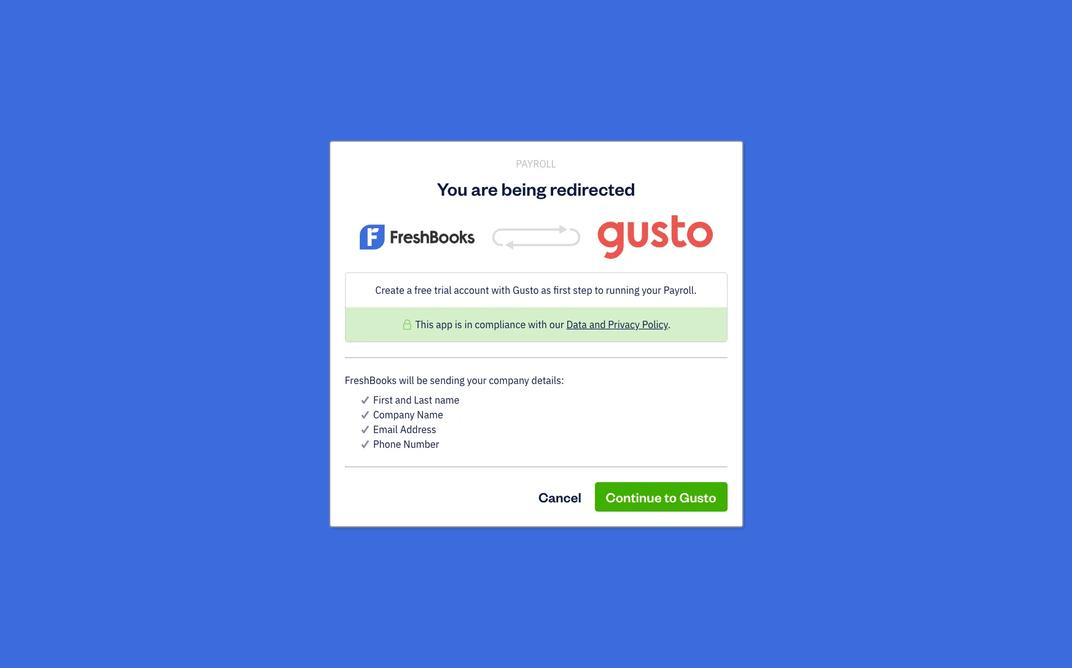 Task type: locate. For each thing, give the bounding box(es) containing it.
1 vertical spatial a
[[407, 284, 412, 297]]

name
[[435, 394, 459, 406]]

0 horizontal spatial with
[[491, 284, 510, 297]]

with
[[491, 284, 510, 297], [528, 319, 547, 331]]

compliance
[[475, 319, 526, 331]]

/ right client
[[520, 284, 524, 295]]

mon, nov 20th
[[321, 213, 394, 227]]

gusto
[[373, 147, 399, 160], [513, 284, 539, 297], [679, 489, 716, 506]]

your left payroll.
[[642, 284, 661, 297]]

1 horizontal spatial your
[[642, 284, 661, 297]]

/
[[343, 284, 346, 295], [520, 284, 524, 295], [554, 284, 558, 295], [589, 284, 592, 295]]

payroll inside you are being redirected dialog
[[516, 158, 556, 170]]

thu
[[593, 245, 611, 257]]

0 vertical spatial a
[[365, 147, 371, 160]]

0 vertical spatial gusto
[[373, 147, 399, 160]]

payroll right run
[[354, 130, 386, 142]]

.
[[668, 319, 671, 331]]

main element
[[0, 0, 135, 669]]

0 vertical spatial account
[[401, 147, 436, 160]]

1 / from the left
[[343, 284, 346, 295]]

number
[[403, 438, 439, 451]]

1 horizontal spatial payroll
[[516, 158, 556, 170]]

note link
[[594, 284, 612, 295]]

2 check image from the top
[[360, 408, 371, 422]]

account inside run payroll effortlessly create a gusto account to automate payroll and reporting
[[401, 147, 436, 160]]

caretup image
[[368, 284, 373, 294]]

phone
[[373, 438, 401, 451]]

/ right as
[[554, 284, 558, 295]]

23
[[613, 245, 625, 257]]

be
[[417, 375, 428, 387]]

0 horizontal spatial payroll
[[354, 130, 386, 142]]

2 vertical spatial and
[[395, 394, 412, 406]]

company name
[[373, 409, 443, 421]]

your right sending
[[467, 375, 487, 387]]

wed 22
[[516, 245, 550, 257]]

1 vertical spatial gusto
[[513, 284, 539, 297]]

freshbooks - gusto connection image
[[345, 216, 727, 259]]

3 check image from the top
[[360, 437, 371, 452]]

0 vertical spatial with
[[491, 284, 510, 297]]

/ left "date"
[[343, 284, 346, 295]]

1 vertical spatial your
[[467, 375, 487, 387]]

create down run
[[334, 147, 363, 160]]

cancel button
[[527, 483, 592, 512]]

create right caretup image
[[375, 284, 404, 297]]

1 horizontal spatial create
[[375, 284, 404, 297]]

1 horizontal spatial account
[[454, 284, 489, 297]]

phone number
[[373, 438, 439, 451]]

22
[[538, 245, 550, 257]]

first
[[553, 284, 571, 297]]

continue to gusto button
[[595, 483, 727, 512]]

being
[[501, 177, 546, 200]]

gusto inside button
[[679, 489, 716, 506]]

account right the trial
[[454, 284, 489, 297]]

/ left note link on the top right of page
[[589, 284, 592, 295]]

0 horizontal spatial account
[[401, 147, 436, 160]]

0 horizontal spatial a
[[365, 147, 371, 160]]

check image left first
[[360, 393, 371, 408]]

to left automate
[[439, 147, 448, 160]]

to
[[439, 147, 448, 160], [595, 284, 604, 297], [664, 489, 677, 506]]

2 horizontal spatial to
[[664, 489, 677, 506]]

1 horizontal spatial and
[[527, 147, 544, 160]]

payroll up you are being redirected
[[516, 158, 556, 170]]

create inside you are being redirected dialog
[[375, 284, 404, 297]]

a
[[365, 147, 371, 160], [407, 284, 412, 297]]

are
[[471, 177, 498, 200]]

payroll inside run payroll effortlessly create a gusto account to automate payroll and reporting
[[354, 130, 386, 142]]

1 vertical spatial and
[[589, 319, 606, 331]]

0 horizontal spatial gusto
[[373, 147, 399, 160]]

nov
[[348, 213, 368, 227]]

payroll
[[354, 130, 386, 142], [516, 158, 556, 170]]

company
[[373, 409, 415, 421]]

policy
[[642, 319, 668, 331]]

first
[[373, 394, 393, 406]]

21
[[456, 245, 468, 257]]

1 horizontal spatial a
[[407, 284, 412, 297]]

to right continue
[[664, 489, 677, 506]]

1 vertical spatial payroll
[[516, 158, 556, 170]]

check image
[[360, 393, 371, 408], [360, 408, 371, 422], [360, 437, 371, 452]]

and
[[527, 147, 544, 160], [589, 319, 606, 331], [395, 394, 412, 406]]

0 horizontal spatial to
[[439, 147, 448, 160]]

1 check image from the top
[[360, 393, 371, 408]]

check image left "company"
[[360, 408, 371, 422]]

email
[[373, 424, 398, 436]]

freshbooks
[[345, 375, 397, 387]]

lockfb image
[[402, 317, 413, 332]]

20th
[[370, 213, 394, 227]]

to inside run payroll effortlessly create a gusto account to automate payroll and reporting
[[439, 147, 448, 160]]

free
[[414, 284, 432, 297]]

20
[[384, 246, 394, 257]]

2 vertical spatial to
[[664, 489, 677, 506]]

1 vertical spatial create
[[375, 284, 404, 297]]

create
[[334, 147, 363, 160], [375, 284, 404, 297]]

2 horizontal spatial gusto
[[679, 489, 716, 506]]

new
[[529, 312, 551, 326]]

check image left phone
[[360, 437, 371, 452]]

and right payroll
[[527, 147, 544, 160]]

0 vertical spatial and
[[527, 147, 544, 160]]

account down effortlessly
[[401, 147, 436, 160]]

and up company name at the left bottom of page
[[395, 394, 412, 406]]

mon
[[360, 245, 379, 257]]

continue to gusto
[[606, 489, 716, 506]]

and inside run payroll effortlessly create a gusto account to automate payroll and reporting
[[527, 147, 544, 160]]

:
[[561, 375, 564, 387]]

1 vertical spatial with
[[528, 319, 547, 331]]

0 vertical spatial payroll
[[354, 130, 386, 142]]

effortlessly
[[389, 130, 440, 142]]

0 vertical spatial to
[[439, 147, 448, 160]]

note
[[594, 284, 612, 295]]

mon,
[[321, 213, 346, 227]]

2 vertical spatial gusto
[[679, 489, 716, 506]]

1 horizontal spatial gusto
[[513, 284, 539, 297]]

1 horizontal spatial with
[[528, 319, 547, 331]]

0 horizontal spatial create
[[334, 147, 363, 160]]

payroll.
[[664, 284, 697, 297]]

client
[[496, 284, 518, 295]]

run payroll effortlessly create a gusto account to automate payroll and reporting
[[334, 130, 586, 160]]

0 vertical spatial create
[[334, 147, 363, 160]]

fri
[[671, 245, 683, 257]]

wed
[[516, 245, 536, 257]]

to right step
[[595, 284, 604, 297]]

0 vertical spatial your
[[642, 284, 661, 297]]

automate
[[450, 147, 492, 160]]

project
[[525, 284, 552, 295]]

this app is in compliance with our data and privacy policy .
[[415, 319, 671, 331]]

1 vertical spatial account
[[454, 284, 489, 297]]

continue
[[606, 489, 662, 506]]

account
[[401, 147, 436, 160], [454, 284, 489, 297]]

and right data
[[589, 319, 606, 331]]

1 vertical spatial to
[[595, 284, 604, 297]]



Task type: vqa. For each thing, say whether or not it's contained in the screenshot.
To to the middle
yes



Task type: describe. For each thing, give the bounding box(es) containing it.
run
[[334, 130, 352, 142]]

redirected
[[550, 177, 635, 200]]

3 / from the left
[[554, 284, 558, 295]]

member
[[309, 284, 341, 295]]

payroll
[[495, 147, 525, 160]]

gusto inside run payroll effortlessly create a gusto account to automate payroll and reporting
[[373, 147, 399, 160]]

first and last name
[[373, 394, 459, 406]]

privacy
[[608, 319, 640, 331]]

client / project / service / note
[[496, 284, 612, 295]]

create a free trial account with gusto as first step to running your payroll.
[[375, 284, 697, 297]]

is
[[455, 319, 462, 331]]

team member /
[[286, 284, 346, 295]]

our
[[549, 319, 564, 331]]

data
[[566, 319, 587, 331]]

check image for company name
[[360, 408, 371, 422]]

with for gusto
[[491, 284, 510, 297]]

project link
[[525, 284, 554, 295]]

fri 24
[[671, 245, 697, 257]]

4 / from the left
[[589, 284, 592, 295]]

tue
[[438, 245, 454, 257]]

freshbooks will be sending your company details :
[[345, 375, 564, 387]]

entry
[[554, 312, 582, 326]]

service link
[[559, 284, 589, 295]]

a inside run payroll effortlessly create a gusto account to automate payroll and reporting
[[365, 147, 371, 160]]

will
[[399, 375, 414, 387]]

data and privacy policy link
[[566, 319, 668, 331]]

check image for phone number
[[360, 437, 371, 452]]

address
[[400, 424, 436, 436]]

2 horizontal spatial and
[[589, 319, 606, 331]]

in
[[464, 319, 473, 331]]

sending
[[430, 375, 465, 387]]

team
[[286, 284, 307, 295]]

trial
[[434, 284, 452, 297]]

check image
[[360, 422, 371, 437]]

running
[[606, 284, 639, 297]]

this
[[415, 319, 434, 331]]

2 / from the left
[[520, 284, 524, 295]]

reporting
[[546, 147, 586, 160]]

you
[[437, 177, 468, 200]]

email address
[[373, 424, 436, 436]]

new entry button
[[281, 307, 814, 332]]

24
[[686, 245, 697, 257]]

mon 20
[[360, 245, 394, 257]]

step
[[573, 284, 592, 297]]

you are being redirected
[[437, 177, 635, 200]]

last
[[414, 394, 432, 406]]

1 horizontal spatial to
[[595, 284, 604, 297]]

plus image
[[513, 313, 527, 325]]

name
[[417, 409, 443, 421]]

company
[[489, 375, 529, 387]]

account inside you are being redirected dialog
[[454, 284, 489, 297]]

to inside button
[[664, 489, 677, 506]]

you are being redirected dialog
[[0, 126, 1072, 543]]

tue 21
[[438, 245, 468, 257]]

0 horizontal spatial and
[[395, 394, 412, 406]]

a inside dialog
[[407, 284, 412, 297]]

with for our
[[528, 319, 547, 331]]

cancel
[[538, 489, 581, 506]]

service
[[559, 284, 587, 295]]

details
[[531, 375, 561, 387]]

new entry
[[529, 312, 582, 326]]

date link
[[347, 284, 373, 295]]

create inside run payroll effortlessly create a gusto account to automate payroll and reporting
[[334, 147, 363, 160]]

as
[[541, 284, 551, 297]]

check image for first and last name
[[360, 393, 371, 408]]

thu 23
[[593, 245, 625, 257]]

app
[[436, 319, 453, 331]]

0 horizontal spatial your
[[467, 375, 487, 387]]

date
[[347, 284, 366, 295]]



